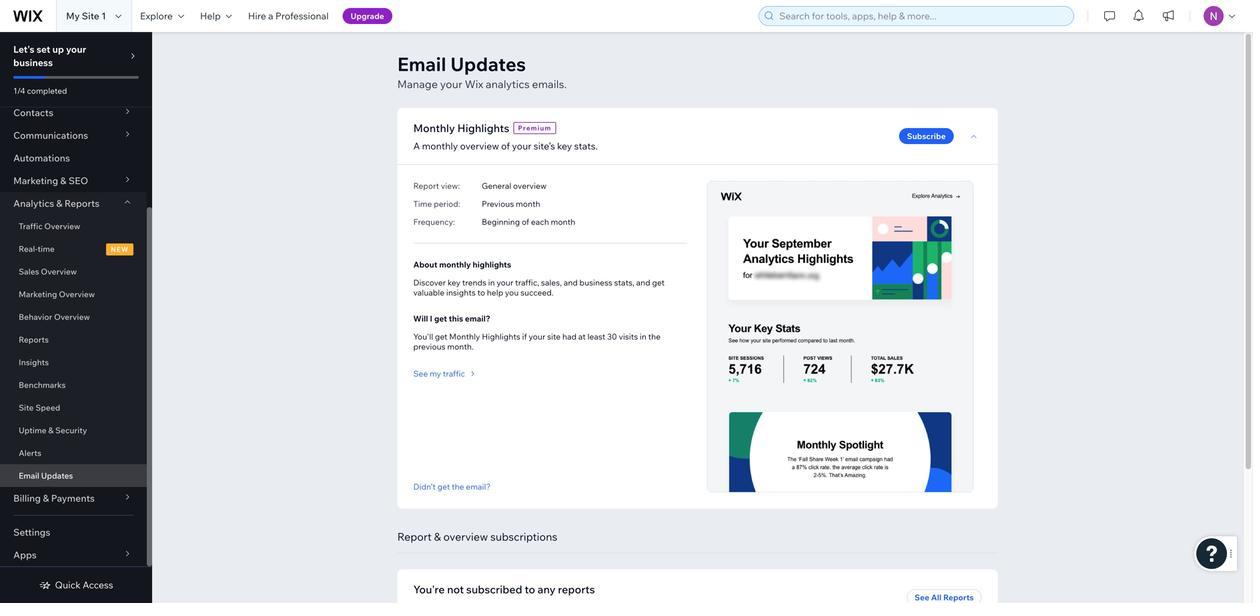Task type: vqa. For each thing, say whether or not it's contained in the screenshot.
THE AW
no



Task type: locate. For each thing, give the bounding box(es) containing it.
0 vertical spatial email?
[[465, 314, 491, 324]]

1 horizontal spatial the
[[649, 332, 661, 342]]

your right if
[[529, 332, 546, 342]]

report down didn't
[[398, 530, 432, 544]]

overview
[[44, 221, 80, 231], [41, 267, 77, 277], [59, 289, 95, 299], [54, 312, 90, 322]]

0 vertical spatial reports
[[65, 198, 100, 209]]

period:
[[434, 199, 460, 209]]

& for payments
[[43, 493, 49, 504]]

overview down analytics & reports
[[44, 221, 80, 231]]

overview down didn't get the email?
[[444, 530, 488, 544]]

overview for subscriptions
[[444, 530, 488, 544]]

my
[[430, 369, 441, 379]]

0 vertical spatial to
[[478, 288, 485, 298]]

my site 1
[[66, 10, 106, 22]]

email up billing
[[19, 471, 39, 481]]

business inside discover key trends in your traffic, sales, and business stats, and get valuable insights to help you succeed.
[[580, 278, 613, 288]]

1 horizontal spatial reports
[[65, 198, 100, 209]]

monthly down this
[[449, 332, 480, 342]]

see
[[414, 369, 428, 379], [915, 593, 930, 603]]

and
[[564, 278, 578, 288], [636, 278, 651, 288]]

your
[[66, 43, 86, 55], [440, 77, 463, 91], [512, 140, 532, 152], [497, 278, 514, 288], [529, 332, 546, 342]]

1 vertical spatial marketing
[[19, 289, 57, 299]]

sales overview link
[[0, 260, 147, 283]]

month right each
[[551, 217, 576, 227]]

monthly up trends
[[439, 260, 471, 270]]

contacts
[[13, 107, 53, 118]]

0 horizontal spatial of
[[501, 140, 510, 152]]

&
[[60, 175, 66, 187], [56, 198, 62, 209], [48, 426, 54, 436], [43, 493, 49, 504], [434, 530, 441, 544]]

site left speed
[[19, 403, 34, 413]]

2 and from the left
[[636, 278, 651, 288]]

1 vertical spatial of
[[522, 217, 529, 227]]

0 horizontal spatial business
[[13, 57, 53, 68]]

see left all
[[915, 593, 930, 603]]

0 vertical spatial report
[[414, 181, 439, 191]]

your left wix
[[440, 77, 463, 91]]

stats,
[[614, 278, 635, 288]]

updates for email updates manage your wix analytics emails.
[[451, 52, 526, 76]]

1 horizontal spatial and
[[636, 278, 651, 288]]

in right visits
[[640, 332, 647, 342]]

email
[[398, 52, 446, 76], [19, 471, 39, 481]]

1 vertical spatial site
[[19, 403, 34, 413]]

reports inside reports link
[[19, 335, 49, 345]]

0 vertical spatial in
[[488, 278, 495, 288]]

email up manage
[[398, 52, 446, 76]]

quick access
[[55, 579, 113, 591]]

email inside "email updates manage your wix analytics emails."
[[398, 52, 446, 76]]

0 vertical spatial the
[[649, 332, 661, 342]]

your inside "email updates manage your wix analytics emails."
[[440, 77, 463, 91]]

quick
[[55, 579, 81, 591]]

get inside discover key trends in your traffic, sales, and business stats, and get valuable insights to help you succeed.
[[652, 278, 665, 288]]

apps
[[13, 549, 37, 561]]

and right stats,
[[636, 278, 651, 288]]

real-
[[19, 244, 38, 254]]

site inside "link"
[[19, 403, 34, 413]]

marketing up "analytics" at the top of the page
[[13, 175, 58, 187]]

overview for sales overview
[[41, 267, 77, 277]]

monthly right "a"
[[422, 140, 458, 152]]

marketing inside popup button
[[13, 175, 58, 187]]

of
[[501, 140, 510, 152], [522, 217, 529, 227]]

0 horizontal spatial updates
[[41, 471, 73, 481]]

get right didn't
[[438, 482, 450, 492]]

30
[[607, 332, 617, 342]]

1 horizontal spatial see
[[915, 593, 930, 603]]

reports down seo
[[65, 198, 100, 209]]

business inside the let's set up your business
[[13, 57, 53, 68]]

get inside didn't get the email? link
[[438, 482, 450, 492]]

site
[[82, 10, 99, 22], [19, 403, 34, 413]]

overview
[[460, 140, 499, 152], [513, 181, 547, 191], [444, 530, 488, 544]]

0 vertical spatial monthly
[[422, 140, 458, 152]]

monthly for overview
[[422, 140, 458, 152]]

1 vertical spatial reports
[[19, 335, 49, 345]]

of left each
[[522, 217, 529, 227]]

& for seo
[[60, 175, 66, 187]]

monthly up "a"
[[414, 121, 455, 135]]

alerts link
[[0, 442, 147, 465]]

email? up report & overview subscriptions
[[466, 482, 491, 492]]

0 vertical spatial highlights
[[458, 121, 510, 135]]

0 horizontal spatial see
[[414, 369, 428, 379]]

manage
[[398, 77, 438, 91]]

analytics
[[486, 77, 530, 91]]

1 horizontal spatial business
[[580, 278, 613, 288]]

monthly
[[422, 140, 458, 152], [439, 260, 471, 270]]

highlights up a monthly overview of your site's key stats.
[[458, 121, 510, 135]]

didn't get the email? link
[[414, 481, 687, 493]]

alerts
[[19, 448, 41, 458]]

0 vertical spatial see
[[414, 369, 428, 379]]

& for reports
[[56, 198, 62, 209]]

& inside "dropdown button"
[[56, 198, 62, 209]]

get inside you'll get monthly highlights if your site had at least 30 visits in the previous month.
[[435, 332, 448, 342]]

1 horizontal spatial month
[[551, 217, 576, 227]]

traffic,
[[515, 278, 540, 288]]

had
[[563, 332, 577, 342]]

0 horizontal spatial and
[[564, 278, 578, 288]]

0 horizontal spatial key
[[448, 278, 461, 288]]

2 horizontal spatial reports
[[944, 593, 974, 603]]

will i get this email?
[[414, 314, 491, 324]]

uptime
[[19, 426, 46, 436]]

benchmarks link
[[0, 374, 147, 397]]

1 horizontal spatial site
[[82, 10, 99, 22]]

1/4
[[13, 86, 25, 96]]

updates inside "email updates manage your wix analytics emails."
[[451, 52, 526, 76]]

uptime & security
[[19, 426, 87, 436]]

to left any at the left bottom
[[525, 583, 535, 597]]

reports right all
[[944, 593, 974, 603]]

1 horizontal spatial updates
[[451, 52, 526, 76]]

& inside dropdown button
[[43, 493, 49, 504]]

updates inside the sidebar element
[[41, 471, 73, 481]]

reports inside the you're not subscribed to any reports see all reports
[[944, 593, 974, 603]]

benchmarks
[[19, 380, 66, 390]]

overview up the marketing overview
[[41, 267, 77, 277]]

highlights left if
[[482, 332, 521, 342]]

1 vertical spatial in
[[640, 332, 647, 342]]

site's
[[534, 140, 555, 152]]

1 vertical spatial to
[[525, 583, 535, 597]]

site left 1
[[82, 10, 99, 22]]

see all reports link
[[907, 590, 982, 603]]

behavior overview link
[[0, 306, 147, 328]]

overview down monthly highlights
[[460, 140, 499, 152]]

& right billing
[[43, 493, 49, 504]]

let's set up your business
[[13, 43, 86, 68]]

stats.
[[574, 140, 598, 152]]

overview down marketing overview link
[[54, 312, 90, 322]]

0 vertical spatial overview
[[460, 140, 499, 152]]

0 vertical spatial email
[[398, 52, 446, 76]]

succeed.
[[521, 288, 554, 298]]

previous
[[414, 342, 446, 352]]

report view:
[[414, 181, 460, 191]]

wix
[[465, 77, 484, 91]]

highlights
[[473, 260, 511, 270]]

0 vertical spatial of
[[501, 140, 510, 152]]

1 horizontal spatial to
[[525, 583, 535, 597]]

real-time
[[19, 244, 55, 254]]

business left stats,
[[580, 278, 613, 288]]

0 vertical spatial updates
[[451, 52, 526, 76]]

& down didn't
[[434, 530, 441, 544]]

1 horizontal spatial in
[[640, 332, 647, 342]]

previous
[[482, 199, 514, 209]]

your down premium
[[512, 140, 532, 152]]

automations
[[13, 152, 70, 164]]

0 horizontal spatial reports
[[19, 335, 49, 345]]

1/4 completed
[[13, 86, 67, 96]]

1 vertical spatial monthly
[[449, 332, 480, 342]]

settings link
[[0, 521, 147, 544]]

0 vertical spatial business
[[13, 57, 53, 68]]

& inside popup button
[[60, 175, 66, 187]]

2 vertical spatial reports
[[944, 593, 974, 603]]

to
[[478, 288, 485, 298], [525, 583, 535, 597]]

1 vertical spatial highlights
[[482, 332, 521, 342]]

frequency:
[[414, 217, 455, 227]]

overview for traffic overview
[[44, 221, 80, 231]]

this
[[449, 314, 463, 324]]

business
[[13, 57, 53, 68], [580, 278, 613, 288]]

0 horizontal spatial site
[[19, 403, 34, 413]]

& for overview
[[434, 530, 441, 544]]

& for security
[[48, 426, 54, 436]]

get right stats,
[[652, 278, 665, 288]]

hire a professional
[[248, 10, 329, 22]]

report up the time
[[414, 181, 439, 191]]

0 vertical spatial key
[[557, 140, 572, 152]]

at
[[579, 332, 586, 342]]

1 vertical spatial key
[[448, 278, 461, 288]]

a
[[268, 10, 273, 22]]

the right didn't
[[452, 482, 464, 492]]

1 vertical spatial updates
[[41, 471, 73, 481]]

business down let's
[[13, 57, 53, 68]]

updates up wix
[[451, 52, 526, 76]]

monthly for highlights
[[439, 260, 471, 270]]

0 horizontal spatial in
[[488, 278, 495, 288]]

and right sales,
[[564, 278, 578, 288]]

contacts button
[[0, 101, 147, 124]]

traffic overview
[[19, 221, 80, 231]]

your left traffic,
[[497, 278, 514, 288]]

let's
[[13, 43, 34, 55]]

explore
[[140, 10, 173, 22]]

in inside you'll get monthly highlights if your site had at least 30 visits in the previous month.
[[640, 332, 647, 342]]

insights
[[19, 357, 49, 367]]

month up beginning of each month
[[516, 199, 540, 209]]

0 vertical spatial monthly
[[414, 121, 455, 135]]

0 horizontal spatial email
[[19, 471, 39, 481]]

1 and from the left
[[564, 278, 578, 288]]

1 horizontal spatial email
[[398, 52, 446, 76]]

of left site's
[[501, 140, 510, 152]]

& down the "marketing & seo" at top left
[[56, 198, 62, 209]]

marketing up behavior
[[19, 289, 57, 299]]

1 vertical spatial the
[[452, 482, 464, 492]]

your inside the let's set up your business
[[66, 43, 86, 55]]

overview for behavior overview
[[54, 312, 90, 322]]

get right "i"
[[434, 314, 447, 324]]

marketing for marketing overview
[[19, 289, 57, 299]]

marketing overview
[[19, 289, 95, 299]]

1 vertical spatial email
[[19, 471, 39, 481]]

about monthly highlights
[[414, 260, 511, 270]]

key right site's
[[557, 140, 572, 152]]

your inside you'll get monthly highlights if your site had at least 30 visits in the previous month.
[[529, 332, 546, 342]]

about
[[414, 260, 438, 270]]

in right trends
[[488, 278, 495, 288]]

in
[[488, 278, 495, 288], [640, 332, 647, 342]]

reports up insights at the left bottom
[[19, 335, 49, 345]]

& left seo
[[60, 175, 66, 187]]

key down about monthly highlights
[[448, 278, 461, 288]]

see inside 'link'
[[414, 369, 428, 379]]

1 vertical spatial business
[[580, 278, 613, 288]]

reports link
[[0, 328, 147, 351]]

the right visits
[[649, 332, 661, 342]]

0 vertical spatial marketing
[[13, 175, 58, 187]]

site speed
[[19, 403, 60, 413]]

didn't get the email?
[[414, 482, 491, 492]]

email inside the sidebar element
[[19, 471, 39, 481]]

behavior
[[19, 312, 52, 322]]

overview up "previous month"
[[513, 181, 547, 191]]

0 horizontal spatial month
[[516, 199, 540, 209]]

0 horizontal spatial to
[[478, 288, 485, 298]]

1 vertical spatial report
[[398, 530, 432, 544]]

overview up "behavior overview" link
[[59, 289, 95, 299]]

1 vertical spatial monthly
[[439, 260, 471, 270]]

1 vertical spatial see
[[915, 593, 930, 603]]

each
[[531, 217, 549, 227]]

2 vertical spatial overview
[[444, 530, 488, 544]]

your right the up
[[66, 43, 86, 55]]

see left 'my'
[[414, 369, 428, 379]]

get right you'll
[[435, 332, 448, 342]]

to inside the you're not subscribed to any reports see all reports
[[525, 583, 535, 597]]

0 vertical spatial site
[[82, 10, 99, 22]]

email? right this
[[465, 314, 491, 324]]

the
[[649, 332, 661, 342], [452, 482, 464, 492]]

updates up billing & payments
[[41, 471, 73, 481]]

beginning of each month
[[482, 217, 576, 227]]

highlights
[[458, 121, 510, 135], [482, 332, 521, 342]]

1 vertical spatial email?
[[466, 482, 491, 492]]

& right uptime
[[48, 426, 54, 436]]

to left help
[[478, 288, 485, 298]]

marketing & seo button
[[0, 170, 147, 192]]



Task type: describe. For each thing, give the bounding box(es) containing it.
see inside the you're not subscribed to any reports see all reports
[[915, 593, 930, 603]]

month.
[[447, 342, 474, 352]]

marketing & seo
[[13, 175, 88, 187]]

sales,
[[541, 278, 562, 288]]

speed
[[36, 403, 60, 413]]

insights
[[446, 288, 476, 298]]

0 horizontal spatial the
[[452, 482, 464, 492]]

reports inside analytics & reports "dropdown button"
[[65, 198, 100, 209]]

general
[[482, 181, 512, 191]]

analytics & reports
[[13, 198, 100, 209]]

updates for email updates
[[41, 471, 73, 481]]

1 horizontal spatial of
[[522, 217, 529, 227]]

communications button
[[0, 124, 147, 147]]

communications
[[13, 130, 88, 141]]

marketing for marketing & seo
[[13, 175, 58, 187]]

report for report & overview subscriptions
[[398, 530, 432, 544]]

time
[[414, 199, 432, 209]]

monthly inside you'll get monthly highlights if your site had at least 30 visits in the previous month.
[[449, 332, 480, 342]]

billing
[[13, 493, 41, 504]]

i
[[430, 314, 433, 324]]

email for email updates
[[19, 471, 39, 481]]

help
[[487, 288, 503, 298]]

marketing overview link
[[0, 283, 147, 306]]

you'll get monthly highlights if your site had at least 30 visits in the previous month.
[[414, 332, 661, 352]]

1 vertical spatial overview
[[513, 181, 547, 191]]

traffic overview link
[[0, 215, 147, 238]]

time
[[38, 244, 55, 254]]

not
[[447, 583, 464, 597]]

uptime & security link
[[0, 419, 147, 442]]

monthly highlights
[[414, 121, 510, 135]]

set
[[37, 43, 50, 55]]

report & overview subscriptions
[[398, 530, 558, 544]]

see my traffic link
[[414, 368, 479, 380]]

time period:
[[414, 199, 460, 209]]

you're
[[414, 583, 445, 597]]

behavior overview
[[19, 312, 90, 322]]

1 vertical spatial month
[[551, 217, 576, 227]]

your inside discover key trends in your traffic, sales, and business stats, and get valuable insights to help you succeed.
[[497, 278, 514, 288]]

email updates manage your wix analytics emails.
[[398, 52, 567, 91]]

general overview
[[482, 181, 547, 191]]

key inside discover key trends in your traffic, sales, and business stats, and get valuable insights to help you succeed.
[[448, 278, 461, 288]]

insights link
[[0, 351, 147, 374]]

billing & payments
[[13, 493, 95, 504]]

highlights inside you'll get monthly highlights if your site had at least 30 visits in the previous month.
[[482, 332, 521, 342]]

discover
[[414, 278, 446, 288]]

overview for of
[[460, 140, 499, 152]]

sales
[[19, 267, 39, 277]]

visits
[[619, 332, 638, 342]]

automations link
[[0, 147, 147, 170]]

emails.
[[532, 77, 567, 91]]

to inside discover key trends in your traffic, sales, and business stats, and get valuable insights to help you succeed.
[[478, 288, 485, 298]]

didn't
[[414, 482, 436, 492]]

Search for tools, apps, help & more... field
[[776, 7, 1070, 25]]

analytics
[[13, 198, 54, 209]]

analytics & reports button
[[0, 192, 147, 215]]

settings
[[13, 527, 50, 538]]

in inside discover key trends in your traffic, sales, and business stats, and get valuable insights to help you succeed.
[[488, 278, 495, 288]]

subscribed
[[466, 583, 523, 597]]

0 vertical spatial month
[[516, 199, 540, 209]]

a
[[414, 140, 420, 152]]

trends
[[462, 278, 487, 288]]

site speed link
[[0, 397, 147, 419]]

will
[[414, 314, 428, 324]]

professional
[[275, 10, 329, 22]]

subscriptions
[[491, 530, 558, 544]]

subscribe button
[[899, 128, 954, 144]]

overview for marketing overview
[[59, 289, 95, 299]]

least
[[588, 332, 606, 342]]

upgrade button
[[343, 8, 392, 24]]

billing & payments button
[[0, 487, 147, 510]]

email updates link
[[0, 465, 147, 487]]

traffic
[[19, 221, 43, 231]]

email updates
[[19, 471, 73, 481]]

my
[[66, 10, 80, 22]]

upgrade
[[351, 11, 384, 21]]

sidebar element
[[0, 0, 152, 603]]

a monthly overview of your site's key stats.
[[414, 140, 598, 152]]

valuable
[[414, 288, 445, 298]]

report for report view:
[[414, 181, 439, 191]]

traffic
[[443, 369, 465, 379]]

you'll
[[414, 332, 433, 342]]

apps button
[[0, 544, 147, 567]]

site
[[547, 332, 561, 342]]

the inside you'll get monthly highlights if your site had at least 30 visits in the previous month.
[[649, 332, 661, 342]]

payments
[[51, 493, 95, 504]]

you
[[505, 288, 519, 298]]

1 horizontal spatial key
[[557, 140, 572, 152]]

hire a professional link
[[240, 0, 337, 32]]

beginning
[[482, 217, 520, 227]]

subscribe
[[907, 131, 946, 141]]

all
[[932, 593, 942, 603]]

email for email updates manage your wix analytics emails.
[[398, 52, 446, 76]]



